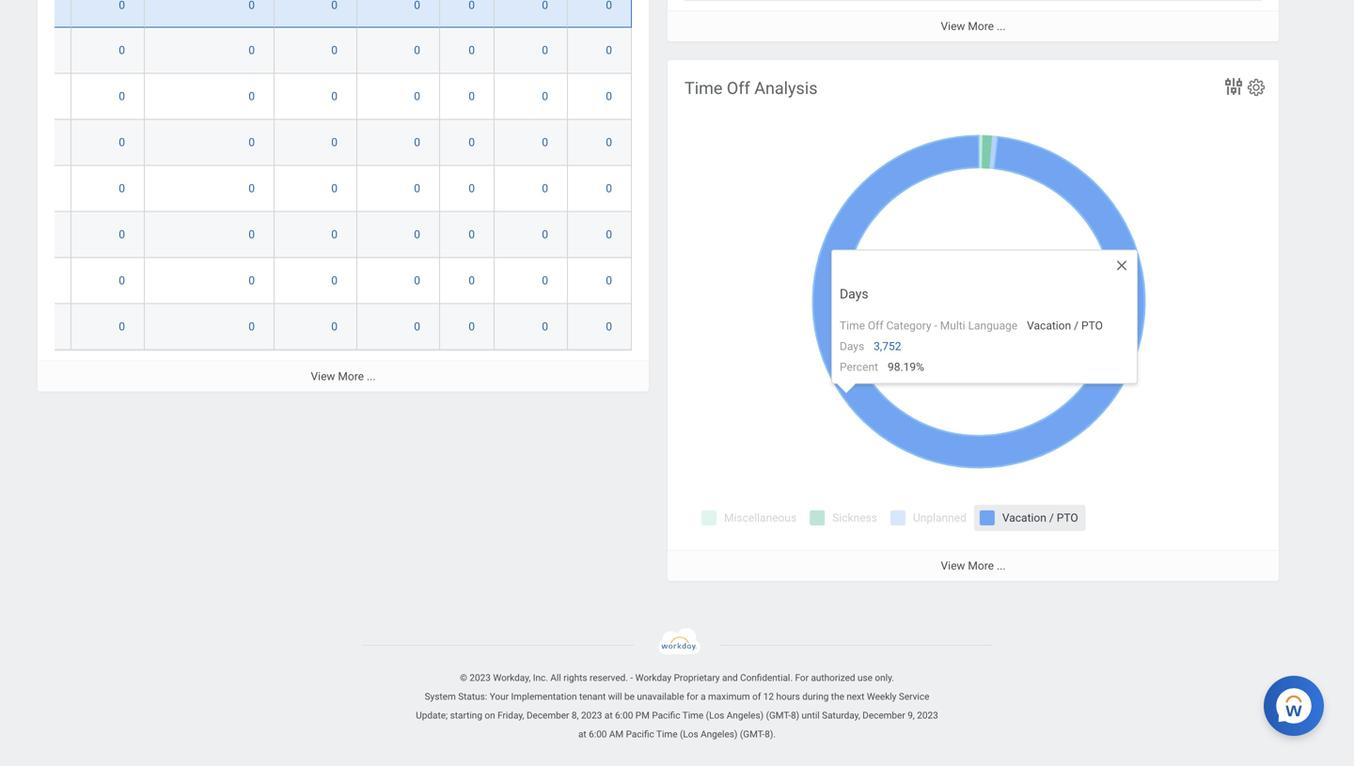 Task type: locate. For each thing, give the bounding box(es) containing it.
1 horizontal spatial december
[[863, 710, 905, 721]]

off
[[727, 79, 750, 98], [868, 319, 884, 332]]

row
[[0, 0, 632, 28], [0, 28, 632, 74], [0, 74, 632, 120], [0, 120, 632, 166], [0, 166, 632, 212], [0, 212, 632, 258], [0, 258, 632, 304], [0, 304, 632, 350]]

0 horizontal spatial at
[[578, 729, 587, 740]]

monthly scheduled hours image for 6th row from the bottom of the "overtime hours - detailed view" element
[[0, 89, 63, 104]]

1 horizontal spatial (los
[[706, 710, 725, 721]]

(gmt- up 8). at the bottom
[[766, 710, 791, 721]]

6:00 left am
[[589, 729, 607, 740]]

5 monthly scheduled hours image from the top
[[0, 181, 63, 196]]

3 row from the top
[[0, 74, 632, 120]]

... inside "overtime hours - detailed view" element
[[367, 370, 376, 383]]

view more ... inside project reported time by project element
[[941, 20, 1006, 33]]

days
[[840, 286, 869, 302], [966, 328, 992, 342], [840, 340, 865, 353]]

time inside time off category - multi language vacation / pto days 3,752 percent 98.19%
[[840, 319, 865, 332]]

december down the 'implementation'
[[527, 710, 569, 721]]

december
[[527, 710, 569, 721], [863, 710, 905, 721]]

pacific down pm
[[626, 729, 654, 740]]

2 vertical spatial view more ...
[[941, 560, 1006, 573]]

multi
[[940, 319, 966, 332]]

(gmt-
[[766, 710, 791, 721], [740, 729, 765, 740]]

(los down maximum
[[706, 710, 725, 721]]

of
[[753, 691, 761, 703]]

1 vertical spatial at
[[578, 729, 587, 740]]

time off analysis
[[685, 79, 818, 98]]

on
[[485, 710, 495, 721]]

/
[[1074, 319, 1079, 332]]

1 vertical spatial (gmt-
[[740, 729, 765, 740]]

weekly
[[867, 691, 897, 703]]

reserved.
[[590, 673, 628, 684]]

0 vertical spatial -
[[934, 319, 938, 332]]

6 monthly scheduled hours image from the top
[[0, 227, 63, 242]]

workday
[[635, 673, 672, 684]]

...
[[997, 20, 1006, 33], [367, 370, 376, 383], [997, 560, 1006, 573]]

at down will
[[605, 710, 613, 721]]

0 vertical spatial (los
[[706, 710, 725, 721]]

0 horizontal spatial december
[[527, 710, 569, 721]]

- inside time off category - multi language vacation / pto days 3,752 percent 98.19%
[[934, 319, 938, 332]]

view more ... inside "overtime hours - detailed view" element
[[311, 370, 376, 383]]

©
[[460, 673, 467, 684]]

0 vertical spatial (gmt-
[[766, 710, 791, 721]]

0 vertical spatial at
[[605, 710, 613, 721]]

more inside "overtime hours - detailed view" element
[[338, 370, 364, 383]]

time off category - multi language vacation / pto days 3,752 percent 98.19%
[[840, 319, 1103, 374]]

analysis
[[754, 79, 818, 98]]

1 row from the top
[[0, 0, 632, 28]]

will
[[608, 691, 622, 703]]

2023 right 9,
[[917, 710, 938, 721]]

more
[[968, 20, 994, 33], [338, 370, 364, 383], [968, 560, 994, 573]]

more inside time off analysis element
[[968, 560, 994, 573]]

- left multi
[[934, 319, 938, 332]]

0
[[119, 44, 125, 57], [249, 44, 255, 57], [331, 44, 338, 57], [414, 44, 420, 57], [469, 44, 475, 57], [542, 44, 548, 57], [606, 44, 612, 57], [119, 90, 125, 103], [249, 90, 255, 103], [331, 90, 338, 103], [414, 90, 420, 103], [469, 90, 475, 103], [542, 90, 548, 103], [606, 90, 612, 103], [119, 136, 125, 149], [249, 136, 255, 149], [331, 136, 338, 149], [414, 136, 420, 149], [469, 136, 475, 149], [542, 136, 548, 149], [606, 136, 612, 149], [119, 182, 125, 195], [249, 182, 255, 195], [331, 182, 338, 195], [414, 182, 420, 195], [469, 182, 475, 195], [542, 182, 548, 195], [606, 182, 612, 195], [119, 228, 125, 241], [249, 228, 255, 241], [331, 228, 338, 241], [414, 228, 420, 241], [469, 228, 475, 241], [542, 228, 548, 241], [606, 228, 612, 241], [119, 274, 125, 287], [249, 274, 255, 287], [331, 274, 338, 287], [414, 274, 420, 287], [469, 274, 475, 287], [542, 274, 548, 287], [606, 274, 612, 287], [119, 320, 125, 333], [249, 320, 255, 333], [331, 320, 338, 333], [414, 320, 420, 333], [469, 320, 475, 333], [542, 320, 548, 333], [606, 320, 612, 333]]

2 vertical spatial ...
[[997, 560, 1006, 573]]

1 december from the left
[[527, 710, 569, 721]]

angeles) down of
[[727, 710, 764, 721]]

view more ... link
[[668, 10, 1279, 42], [38, 361, 649, 392], [668, 550, 1279, 581]]

days inside time off category - multi language vacation / pto days 3,752 percent 98.19%
[[840, 340, 865, 353]]

0 horizontal spatial -
[[631, 673, 633, 684]]

december down weekly at the bottom right
[[863, 710, 905, 721]]

(los down for
[[680, 729, 698, 740]]

2023
[[470, 673, 491, 684], [581, 710, 602, 721], [917, 710, 938, 721]]

1 vertical spatial more
[[338, 370, 364, 383]]

1 vertical spatial off
[[868, 319, 884, 332]]

off inside time off category - multi language vacation / pto days 3,752 percent 98.19%
[[868, 319, 884, 332]]

1 vertical spatial view more ...
[[311, 370, 376, 383]]

2 december from the left
[[863, 710, 905, 721]]

1 vertical spatial 6:00
[[589, 729, 607, 740]]

overtime hours - detailed view element
[[0, 0, 649, 392]]

more for project reported time by project element
[[968, 20, 994, 33]]

2 monthly scheduled hours image from the top
[[0, 43, 63, 58]]

2 horizontal spatial 2023
[[917, 710, 938, 721]]

1 vertical spatial pacific
[[626, 729, 654, 740]]

at down 8,
[[578, 729, 587, 740]]

monthly scheduled hours image for second row from the bottom of the "overtime hours - detailed view" element
[[0, 273, 63, 288]]

view inside project reported time by project element
[[941, 20, 965, 33]]

2 vertical spatial view
[[941, 560, 965, 573]]

1 horizontal spatial 2023
[[581, 710, 602, 721]]

4 monthly scheduled hours image from the top
[[0, 135, 63, 150]]

8 monthly scheduled hours image from the top
[[0, 319, 63, 334]]

off left analysis
[[727, 79, 750, 98]]

pacific down the unavailable
[[652, 710, 680, 721]]

pto
[[1082, 319, 1103, 332]]

and
[[722, 673, 738, 684]]

6:00 left pm
[[615, 710, 633, 721]]

more inside project reported time by project element
[[968, 20, 994, 33]]

1 horizontal spatial (gmt-
[[766, 710, 791, 721]]

0 vertical spatial off
[[727, 79, 750, 98]]

1 vertical spatial angeles)
[[701, 729, 738, 740]]

2023 right ©
[[470, 673, 491, 684]]

5 row from the top
[[0, 166, 632, 212]]

view more ... inside time off analysis element
[[941, 560, 1006, 573]]

use
[[858, 673, 873, 684]]

0 button
[[119, 43, 128, 58], [249, 43, 258, 58], [331, 43, 340, 58], [414, 43, 423, 58], [469, 43, 478, 58], [542, 43, 551, 58], [606, 43, 615, 58], [119, 89, 128, 104], [249, 89, 258, 104], [331, 89, 340, 104], [414, 89, 423, 104], [469, 89, 478, 104], [542, 89, 551, 104], [606, 89, 615, 104], [119, 135, 128, 150], [249, 135, 258, 150], [331, 135, 340, 150], [414, 135, 423, 150], [469, 135, 478, 150], [542, 135, 551, 150], [606, 135, 615, 150], [119, 181, 128, 196], [249, 181, 258, 196], [331, 181, 340, 196], [414, 181, 423, 196], [469, 181, 478, 196], [542, 181, 551, 196], [606, 181, 615, 196], [119, 227, 128, 242], [249, 227, 258, 242], [331, 227, 340, 242], [414, 227, 423, 242], [469, 227, 478, 242], [542, 227, 551, 242], [606, 227, 615, 242], [119, 273, 128, 288], [249, 273, 258, 288], [331, 273, 340, 288], [414, 273, 423, 288], [469, 273, 478, 288], [542, 273, 551, 288], [606, 273, 615, 288], [119, 319, 128, 334], [249, 319, 258, 334], [331, 319, 340, 334], [414, 319, 423, 334], [469, 319, 478, 334], [542, 319, 551, 334], [606, 319, 615, 334]]

(gmt- down of
[[740, 729, 765, 740]]

0 vertical spatial view more ... link
[[668, 10, 1279, 42]]

at
[[605, 710, 613, 721], [578, 729, 587, 740]]

(los
[[706, 710, 725, 721], [680, 729, 698, 740]]

- up be at bottom
[[631, 673, 633, 684]]

footer
[[0, 628, 1354, 744]]

-
[[934, 319, 938, 332], [631, 673, 633, 684]]

0 vertical spatial ...
[[997, 20, 1006, 33]]

view
[[941, 20, 965, 33], [311, 370, 335, 383], [941, 560, 965, 573]]

service
[[899, 691, 930, 703]]

0 horizontal spatial (los
[[680, 729, 698, 740]]

0 vertical spatial view more ...
[[941, 20, 1006, 33]]

monthly scheduled hours image for third row from the bottom of the "overtime hours - detailed view" element
[[0, 227, 63, 242]]

view more ... link inside "overtime hours - detailed view" element
[[38, 361, 649, 392]]

7 row from the top
[[0, 258, 632, 304]]

7 monthly scheduled hours image from the top
[[0, 273, 63, 288]]

view more ... link for project reported time by project element
[[668, 10, 1279, 42]]

0 vertical spatial view
[[941, 20, 965, 33]]

implementation
[[511, 691, 577, 703]]

0 vertical spatial 6:00
[[615, 710, 633, 721]]

0 vertical spatial pacific
[[652, 710, 680, 721]]

© 2023 workday, inc. all rights reserved. - workday proprietary and confidential. for authorized use only. system status: your implementation tenant will be unavailable for a maximum of 12 hours during the next weekly service update; starting on friday, december 8, 2023 at 6:00 pm pacific time (los angeles) (gmt-8) until saturday, december 9, 2023 at 6:00 am pacific time (los angeles) (gmt-8).
[[416, 673, 938, 740]]

language
[[968, 319, 1018, 332]]

authorized
[[811, 673, 855, 684]]

pm
[[636, 710, 650, 721]]

0 horizontal spatial off
[[727, 79, 750, 98]]

days inside 3,821 days
[[966, 328, 992, 342]]

off up 3,752
[[868, 319, 884, 332]]

1 horizontal spatial -
[[934, 319, 938, 332]]

0 horizontal spatial (gmt-
[[740, 729, 765, 740]]

monthly scheduled hours image
[[0, 0, 63, 13], [0, 43, 63, 58], [0, 89, 63, 104], [0, 135, 63, 150], [0, 181, 63, 196], [0, 227, 63, 242], [0, 273, 63, 288], [0, 319, 63, 334]]

1 horizontal spatial off
[[868, 319, 884, 332]]

during
[[803, 691, 829, 703]]

time off analysis element
[[668, 60, 1279, 581]]

0 vertical spatial angeles)
[[727, 710, 764, 721]]

2 vertical spatial more
[[968, 560, 994, 573]]

angeles)
[[727, 710, 764, 721], [701, 729, 738, 740]]

pacific
[[652, 710, 680, 721], [626, 729, 654, 740]]

configure time off analysis image
[[1246, 77, 1267, 98]]

6:00
[[615, 710, 633, 721], [589, 729, 607, 740]]

time up percent
[[840, 319, 865, 332]]

2023 right 8,
[[581, 710, 602, 721]]

0 horizontal spatial 2023
[[470, 673, 491, 684]]

configure and view chart data image
[[1223, 75, 1245, 98]]

... inside project reported time by project element
[[997, 20, 1006, 33]]

1 vertical spatial ...
[[367, 370, 376, 383]]

1 vertical spatial view more ... link
[[38, 361, 649, 392]]

1 monthly scheduled hours image from the top
[[0, 0, 63, 13]]

3 monthly scheduled hours image from the top
[[0, 89, 63, 104]]

system
[[425, 691, 456, 703]]

1 vertical spatial (los
[[680, 729, 698, 740]]

1 vertical spatial view
[[311, 370, 335, 383]]

0 vertical spatial more
[[968, 20, 994, 33]]

close image
[[1114, 258, 1129, 273]]

until
[[802, 710, 820, 721]]

angeles) down maximum
[[701, 729, 738, 740]]

monthly scheduled hours image for 1st row from the bottom
[[0, 319, 63, 334]]

time
[[685, 79, 723, 98], [840, 319, 865, 332], [683, 710, 704, 721], [657, 729, 678, 740]]

1 vertical spatial -
[[631, 673, 633, 684]]

view more ...
[[941, 20, 1006, 33], [311, 370, 376, 383], [941, 560, 1006, 573]]

status:
[[458, 691, 487, 703]]

project reported time by project element
[[668, 0, 1279, 42]]

1 horizontal spatial 6:00
[[615, 710, 633, 721]]



Task type: describe. For each thing, give the bounding box(es) containing it.
the
[[831, 691, 844, 703]]

a
[[701, 691, 706, 703]]

... for project reported time by project element
[[997, 20, 1006, 33]]

3,752 button
[[874, 339, 904, 354]]

saturday,
[[822, 710, 860, 721]]

off for category
[[868, 319, 884, 332]]

all
[[551, 673, 561, 684]]

9,
[[908, 710, 915, 721]]

12
[[764, 691, 774, 703]]

8 row from the top
[[0, 304, 632, 350]]

3,752
[[874, 340, 901, 353]]

friday,
[[498, 710, 524, 721]]

monthly scheduled hours image for 7th row from the bottom
[[0, 43, 63, 58]]

3,821
[[919, 265, 1039, 322]]

rights
[[564, 673, 587, 684]]

time left analysis
[[685, 79, 723, 98]]

time down for
[[683, 710, 704, 721]]

view more ... link for "overtime hours - detailed view" element
[[38, 361, 649, 392]]

monthly scheduled hours image for 1st row from the top
[[0, 0, 63, 13]]

confidential.
[[740, 673, 793, 684]]

4 row from the top
[[0, 120, 632, 166]]

starting
[[450, 710, 482, 721]]

percent
[[840, 361, 878, 374]]

view more ... for project reported time by project element
[[941, 20, 1006, 33]]

... for "overtime hours - detailed view" element
[[367, 370, 376, 383]]

unavailable
[[637, 691, 684, 703]]

98.19%
[[888, 361, 924, 374]]

off for analysis
[[727, 79, 750, 98]]

only.
[[875, 673, 894, 684]]

view inside time off analysis element
[[941, 560, 965, 573]]

3,821 days
[[919, 265, 1039, 342]]

maximum
[[708, 691, 750, 703]]

8)
[[791, 710, 800, 721]]

category
[[886, 319, 932, 332]]

tenant
[[579, 691, 606, 703]]

0 horizontal spatial 6:00
[[589, 729, 607, 740]]

more for "overtime hours - detailed view" element
[[338, 370, 364, 383]]

monthly scheduled hours image for fifth row from the top of the "overtime hours - detailed view" element
[[0, 181, 63, 196]]

footer containing © 2023 workday, inc. all rights reserved. - workday proprietary and confidential. for authorized use only. system status: your implementation tenant will be unavailable for a maximum of 12 hours during the next weekly service update; starting on friday, december 8, 2023 at 6:00 pm pacific time (los angeles) (gmt-8) until saturday, december 9, 2023 at 6:00 am pacific time (los angeles) (gmt-8).
[[0, 628, 1354, 744]]

workday,
[[493, 673, 531, 684]]

be
[[625, 691, 635, 703]]

am
[[609, 729, 624, 740]]

monthly scheduled hours image for fifth row from the bottom
[[0, 135, 63, 150]]

view for project reported time by project element
[[941, 20, 965, 33]]

inc.
[[533, 673, 548, 684]]

8,
[[572, 710, 579, 721]]

view for "overtime hours - detailed view" element
[[311, 370, 335, 383]]

update;
[[416, 710, 448, 721]]

view more ... for "overtime hours - detailed view" element
[[311, 370, 376, 383]]

6 row from the top
[[0, 212, 632, 258]]

days tooltip
[[831, 250, 1138, 403]]

for
[[795, 673, 809, 684]]

8).
[[765, 729, 776, 740]]

for
[[687, 691, 698, 703]]

- inside "© 2023 workday, inc. all rights reserved. - workday proprietary and confidential. for authorized use only. system status: your implementation tenant will be unavailable for a maximum of 12 hours during the next weekly service update; starting on friday, december 8, 2023 at 6:00 pm pacific time (los angeles) (gmt-8) until saturday, december 9, 2023 at 6:00 am pacific time (los angeles) (gmt-8)."
[[631, 673, 633, 684]]

proprietary
[[674, 673, 720, 684]]

1 horizontal spatial at
[[605, 710, 613, 721]]

... inside time off analysis element
[[997, 560, 1006, 573]]

vacation
[[1027, 319, 1071, 332]]

time down the unavailable
[[657, 729, 678, 740]]

3,821 button
[[919, 261, 1042, 326]]

your
[[490, 691, 509, 703]]

2 vertical spatial view more ... link
[[668, 550, 1279, 581]]

2 row from the top
[[0, 28, 632, 74]]

hours
[[776, 691, 800, 703]]

next
[[847, 691, 865, 703]]



Task type: vqa. For each thing, say whether or not it's contained in the screenshot.
USD corresponding to Rsu link related to 20.72
no



